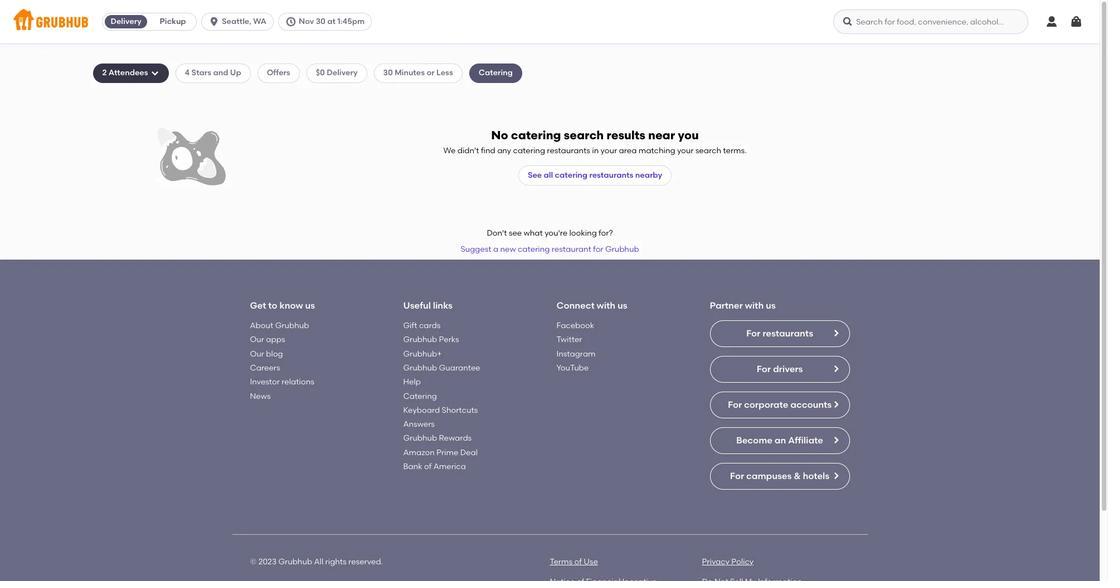 Task type: locate. For each thing, give the bounding box(es) containing it.
grubhub+
[[403, 349, 442, 359]]

our down about
[[250, 335, 264, 345]]

1 horizontal spatial us
[[618, 300, 627, 311]]

you
[[678, 128, 699, 142]]

search up in
[[564, 128, 604, 142]]

for campuses & hotels
[[730, 471, 829, 482]]

careers
[[250, 363, 280, 373]]

to
[[268, 300, 277, 311]]

suggest a new catering restaurant for grubhub
[[461, 244, 639, 254]]

your right in
[[601, 146, 617, 155]]

delivery right the '$0' at the left of the page
[[327, 68, 358, 78]]

useful
[[403, 300, 431, 311]]

1 vertical spatial restaurants
[[589, 170, 633, 180]]

didn't
[[457, 146, 479, 155]]

30 left at
[[316, 17, 325, 26]]

gift
[[403, 321, 417, 331]]

become
[[736, 435, 772, 446]]

0 horizontal spatial us
[[305, 300, 315, 311]]

with right connect
[[597, 300, 615, 311]]

0 horizontal spatial search
[[564, 128, 604, 142]]

1 vertical spatial 30
[[383, 68, 393, 78]]

twitter
[[557, 335, 582, 345]]

get
[[250, 300, 266, 311]]

campuses
[[746, 471, 792, 482]]

attendees
[[109, 68, 148, 78]]

terms of use
[[550, 557, 598, 567]]

grubhub+ link
[[403, 349, 442, 359]]

our up careers link at bottom left
[[250, 349, 264, 359]]

3 us from the left
[[766, 300, 776, 311]]

3 right image from the top
[[831, 400, 840, 409]]

4 right image from the top
[[831, 436, 840, 445]]

grubhub
[[605, 244, 639, 254], [275, 321, 309, 331], [403, 335, 437, 345], [403, 363, 437, 373], [403, 434, 437, 443], [278, 557, 312, 567]]

for left campuses
[[730, 471, 744, 482]]

right image for for restaurants
[[831, 329, 840, 338]]

gift cards grubhub perks grubhub+ grubhub guarantee help catering keyboard shortcuts answers grubhub rewards amazon prime deal bank of america
[[403, 321, 480, 472]]

for
[[593, 244, 603, 254]]

for left corporate
[[728, 400, 742, 410]]

america
[[434, 462, 466, 472]]

2 our from the top
[[250, 349, 264, 359]]

©
[[250, 557, 257, 567]]

any
[[497, 146, 511, 155]]

grubhub left all
[[278, 557, 312, 567]]

delivery button
[[103, 13, 149, 31]]

1 vertical spatial search
[[695, 146, 721, 155]]

right image inside for corporate accounts link
[[831, 400, 840, 409]]

30
[[316, 17, 325, 26], [383, 68, 393, 78]]

0 vertical spatial delivery
[[111, 17, 141, 26]]

of left use
[[574, 557, 582, 567]]

no
[[491, 128, 508, 142]]

30 left minutes
[[383, 68, 393, 78]]

2 horizontal spatial us
[[766, 300, 776, 311]]

your
[[601, 146, 617, 155], [677, 146, 694, 155]]

1 your from the left
[[601, 146, 617, 155]]

keyboard
[[403, 406, 440, 415]]

catering up any
[[511, 128, 561, 142]]

seattle, wa
[[222, 17, 266, 26]]

facebook twitter instagram youtube
[[557, 321, 596, 373]]

useful links
[[403, 300, 453, 311]]

about grubhub our apps our blog careers investor relations news
[[250, 321, 314, 401]]

for down the partner with us
[[746, 328, 760, 339]]

seattle, wa button
[[201, 13, 278, 31]]

right image inside the for drivers link
[[831, 365, 840, 374]]

and
[[213, 68, 228, 78]]

1 horizontal spatial with
[[745, 300, 764, 311]]

or
[[427, 68, 435, 78]]

nearby
[[635, 170, 662, 180]]

for corporate accounts
[[728, 400, 832, 410]]

grubhub down know
[[275, 321, 309, 331]]

terms of use link
[[550, 557, 598, 567]]

us right know
[[305, 300, 315, 311]]

cards
[[419, 321, 441, 331]]

0 horizontal spatial of
[[424, 462, 432, 472]]

with right partner
[[745, 300, 764, 311]]

deal
[[460, 448, 478, 457]]

right image
[[831, 329, 840, 338], [831, 365, 840, 374], [831, 400, 840, 409], [831, 436, 840, 445]]

0 vertical spatial catering
[[479, 68, 513, 78]]

1 vertical spatial of
[[574, 557, 582, 567]]

2 with from the left
[[745, 300, 764, 311]]

search
[[564, 128, 604, 142], [695, 146, 721, 155]]

catering up keyboard
[[403, 392, 437, 401]]

Search for food, convenience, alcohol... search field
[[833, 9, 1028, 34]]

links
[[433, 300, 453, 311]]

catering
[[511, 128, 561, 142], [513, 146, 545, 155], [555, 170, 588, 180], [518, 244, 550, 254]]

us right connect
[[618, 300, 627, 311]]

suggest
[[461, 244, 491, 254]]

nov 30 at 1:45pm button
[[278, 13, 376, 31]]

restaurants left in
[[547, 146, 590, 155]]

main navigation navigation
[[0, 0, 1100, 43]]

1 vertical spatial catering
[[403, 392, 437, 401]]

catering right less
[[479, 68, 513, 78]]

privacy policy link
[[702, 557, 754, 567]]

rewards
[[439, 434, 472, 443]]

1 with from the left
[[597, 300, 615, 311]]

help link
[[403, 378, 421, 387]]

for for for drivers
[[757, 364, 771, 375]]

svg image inside nov 30 at 1:45pm button
[[285, 16, 297, 27]]

right image inside become an affiliate link
[[831, 436, 840, 445]]

stars
[[192, 68, 211, 78]]

blog
[[266, 349, 283, 359]]

for
[[746, 328, 760, 339], [757, 364, 771, 375], [728, 400, 742, 410], [730, 471, 744, 482]]

grubhub down grubhub+ link
[[403, 363, 437, 373]]

restaurant
[[552, 244, 591, 254]]

become an affiliate link
[[710, 428, 850, 454]]

reserved.
[[348, 557, 383, 567]]

grubhub down the for?
[[605, 244, 639, 254]]

grubhub down gift cards link
[[403, 335, 437, 345]]

news link
[[250, 392, 271, 401]]

restaurants inside no catering search results near you we didn't find any catering restaurants in your area matching your search terms.
[[547, 146, 590, 155]]

for for for campuses & hotels
[[730, 471, 744, 482]]

for campuses & hotels link
[[710, 463, 850, 490]]

your down you
[[677, 146, 694, 155]]

0 vertical spatial our
[[250, 335, 264, 345]]

for left drivers
[[757, 364, 771, 375]]

apps
[[266, 335, 285, 345]]

for drivers link
[[710, 356, 850, 383]]

0 horizontal spatial delivery
[[111, 17, 141, 26]]

see all catering restaurants nearby
[[528, 170, 662, 180]]

1 horizontal spatial search
[[695, 146, 721, 155]]

youtube link
[[557, 363, 589, 373]]

us for connect with us
[[618, 300, 627, 311]]

delivery left pickup
[[111, 17, 141, 26]]

search down you
[[695, 146, 721, 155]]

1 horizontal spatial delivery
[[327, 68, 358, 78]]

restaurants down in
[[589, 170, 633, 180]]

0 horizontal spatial your
[[601, 146, 617, 155]]

0 vertical spatial restaurants
[[547, 146, 590, 155]]

1:45pm
[[337, 17, 365, 26]]

1 our from the top
[[250, 335, 264, 345]]

for for for restaurants
[[746, 328, 760, 339]]

with for partner
[[745, 300, 764, 311]]

us
[[305, 300, 315, 311], [618, 300, 627, 311], [766, 300, 776, 311]]

restaurants up drivers
[[763, 328, 813, 339]]

an
[[775, 435, 786, 446]]

0 vertical spatial 30
[[316, 17, 325, 26]]

0 horizontal spatial catering
[[403, 392, 437, 401]]

us up for restaurants
[[766, 300, 776, 311]]

with
[[597, 300, 615, 311], [745, 300, 764, 311]]

0 vertical spatial of
[[424, 462, 432, 472]]

svg image
[[150, 69, 159, 78]]

of inside gift cards grubhub perks grubhub+ grubhub guarantee help catering keyboard shortcuts answers grubhub rewards amazon prime deal bank of america
[[424, 462, 432, 472]]

2 us from the left
[[618, 300, 627, 311]]

right image inside for restaurants link
[[831, 329, 840, 338]]

0 horizontal spatial 30
[[316, 17, 325, 26]]

youtube
[[557, 363, 589, 373]]

of right bank
[[424, 462, 432, 472]]

catering link
[[403, 392, 437, 401]]

news
[[250, 392, 271, 401]]

1 vertical spatial delivery
[[327, 68, 358, 78]]

bank of america link
[[403, 462, 466, 472]]

grubhub inside button
[[605, 244, 639, 254]]

restaurants
[[547, 146, 590, 155], [589, 170, 633, 180], [763, 328, 813, 339]]

0 vertical spatial search
[[564, 128, 604, 142]]

new
[[500, 244, 516, 254]]

no catering search results near you we didn't find any catering restaurants in your area matching your search terms.
[[443, 128, 747, 155]]

rights
[[325, 557, 347, 567]]

1 vertical spatial our
[[250, 349, 264, 359]]

svg image
[[1045, 15, 1058, 28], [1070, 15, 1083, 28], [209, 16, 220, 27], [285, 16, 297, 27], [842, 16, 853, 27]]

connect
[[557, 300, 595, 311]]

2 right image from the top
[[831, 365, 840, 374]]

all
[[314, 557, 323, 567]]

policy
[[731, 557, 754, 567]]

1 horizontal spatial 30
[[383, 68, 393, 78]]

30 inside 'no catering search results near you' main content
[[383, 68, 393, 78]]

1 right image from the top
[[831, 329, 840, 338]]

2 attendees
[[102, 68, 148, 78]]

2 vertical spatial restaurants
[[763, 328, 813, 339]]

0 horizontal spatial with
[[597, 300, 615, 311]]

matching
[[639, 146, 675, 155]]

1 horizontal spatial your
[[677, 146, 694, 155]]



Task type: describe. For each thing, give the bounding box(es) containing it.
know
[[280, 300, 303, 311]]

we
[[443, 146, 456, 155]]

with for connect
[[597, 300, 615, 311]]

grubhub rewards link
[[403, 434, 472, 443]]

get to know us
[[250, 300, 315, 311]]

see
[[528, 170, 542, 180]]

2 your from the left
[[677, 146, 694, 155]]

for corporate accounts link
[[710, 392, 850, 419]]

svg image inside seattle, wa button
[[209, 16, 220, 27]]

hotels
[[803, 471, 829, 482]]

restaurants inside button
[[589, 170, 633, 180]]

find
[[481, 146, 495, 155]]

seattle,
[[222, 17, 251, 26]]

pickup button
[[149, 13, 196, 31]]

right image
[[831, 472, 840, 481]]

30 inside button
[[316, 17, 325, 26]]

prime
[[436, 448, 458, 457]]

keyboard shortcuts link
[[403, 406, 478, 415]]

facebook link
[[557, 321, 594, 331]]

looking
[[569, 229, 597, 238]]

answers
[[403, 420, 435, 429]]

nov 30 at 1:45pm
[[299, 17, 365, 26]]

see all catering restaurants nearby button
[[518, 165, 672, 186]]

4 stars and up
[[185, 68, 241, 78]]

results
[[607, 128, 645, 142]]

connect with us
[[557, 300, 627, 311]]

amazon
[[403, 448, 435, 457]]

facebook
[[557, 321, 594, 331]]

our apps link
[[250, 335, 285, 345]]

catering down the what
[[518, 244, 550, 254]]

at
[[327, 17, 336, 26]]

right image for for drivers
[[831, 365, 840, 374]]

gift cards link
[[403, 321, 441, 331]]

catering right all
[[555, 170, 588, 180]]

twitter link
[[557, 335, 582, 345]]

2023
[[258, 557, 276, 567]]

in
[[592, 146, 599, 155]]

terms.
[[723, 146, 747, 155]]

$0
[[316, 68, 325, 78]]

don't see what you're looking for?
[[487, 229, 613, 238]]

4
[[185, 68, 190, 78]]

1 horizontal spatial catering
[[479, 68, 513, 78]]

grubhub guarantee link
[[403, 363, 480, 373]]

catering right any
[[513, 146, 545, 155]]

careers link
[[250, 363, 280, 373]]

less
[[436, 68, 453, 78]]

for restaurants link
[[710, 321, 850, 347]]

answers link
[[403, 420, 435, 429]]

1 horizontal spatial of
[[574, 557, 582, 567]]

investor
[[250, 378, 280, 387]]

partner with us
[[710, 300, 776, 311]]

privacy
[[702, 557, 730, 567]]

pickup
[[160, 17, 186, 26]]

$0 delivery
[[316, 68, 358, 78]]

grubhub inside about grubhub our apps our blog careers investor relations news
[[275, 321, 309, 331]]

1 us from the left
[[305, 300, 315, 311]]

right image for become an affiliate
[[831, 436, 840, 445]]

30 minutes or less
[[383, 68, 453, 78]]

minutes
[[395, 68, 425, 78]]

instagram link
[[557, 349, 596, 359]]

help
[[403, 378, 421, 387]]

privacy policy
[[702, 557, 754, 567]]

wa
[[253, 17, 266, 26]]

use
[[584, 557, 598, 567]]

for?
[[599, 229, 613, 238]]

our blog link
[[250, 349, 283, 359]]

you're
[[545, 229, 567, 238]]

guarantee
[[439, 363, 480, 373]]

us for partner with us
[[766, 300, 776, 311]]

for for for corporate accounts
[[728, 400, 742, 410]]

delivery inside button
[[111, 17, 141, 26]]

all
[[544, 170, 553, 180]]

partner
[[710, 300, 743, 311]]

2
[[102, 68, 107, 78]]

about
[[250, 321, 273, 331]]

suggest a new catering restaurant for grubhub button
[[456, 239, 644, 260]]

right image for for corporate accounts
[[831, 400, 840, 409]]

catering inside gift cards grubhub perks grubhub+ grubhub guarantee help catering keyboard shortcuts answers grubhub rewards amazon prime deal bank of america
[[403, 392, 437, 401]]

delivery inside 'no catering search results near you' main content
[[327, 68, 358, 78]]

grubhub perks link
[[403, 335, 459, 345]]

for restaurants
[[746, 328, 813, 339]]

accounts
[[791, 400, 832, 410]]

relations
[[282, 378, 314, 387]]

area
[[619, 146, 637, 155]]

no catering search results near you main content
[[0, 43, 1100, 581]]

see
[[509, 229, 522, 238]]

bank
[[403, 462, 422, 472]]

grubhub down answers link
[[403, 434, 437, 443]]

about grubhub link
[[250, 321, 309, 331]]

drivers
[[773, 364, 803, 375]]



Task type: vqa. For each thing, say whether or not it's contained in the screenshot.
tomatoes,
no



